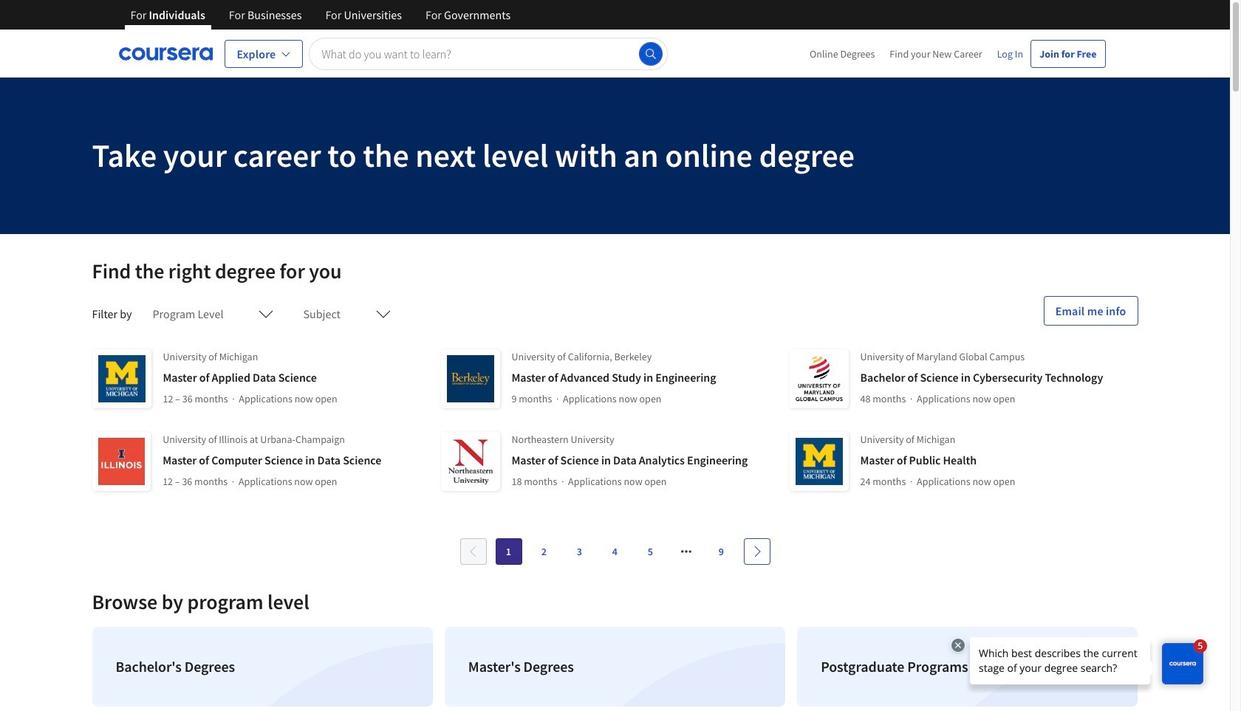 Task type: describe. For each thing, give the bounding box(es) containing it.
0 vertical spatial university of michigan image
[[92, 350, 151, 409]]

coursera image
[[119, 42, 213, 65]]

northeastern university image
[[441, 432, 500, 492]]

What do you want to learn? text field
[[309, 37, 668, 70]]

banner navigation
[[119, 0, 523, 41]]



Task type: vqa. For each thing, say whether or not it's contained in the screenshot.
'Northeastern University' image
yes



Task type: locate. For each thing, give the bounding box(es) containing it.
university of maryland global campus image
[[790, 350, 849, 409]]

list
[[86, 622, 1145, 712]]

1 vertical spatial university of michigan image
[[790, 432, 849, 492]]

university of california, berkeley image
[[441, 350, 500, 409]]

go to next page image
[[751, 546, 763, 558]]

0 horizontal spatial university of michigan image
[[92, 350, 151, 409]]

university of illinois at urbana-champaign image
[[92, 432, 151, 492]]

university of michigan image
[[92, 350, 151, 409], [790, 432, 849, 492]]

1 horizontal spatial university of michigan image
[[790, 432, 849, 492]]

None search field
[[309, 37, 668, 70]]



